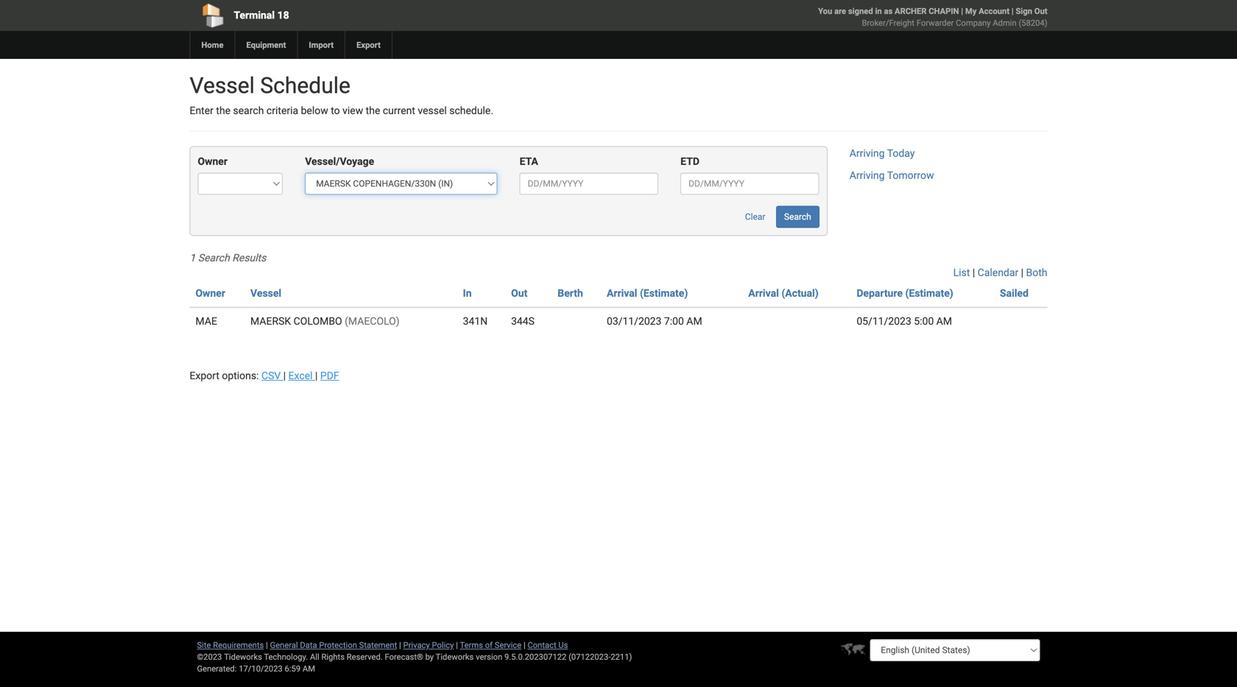 Task type: describe. For each thing, give the bounding box(es) containing it.
341n
[[463, 315, 488, 327]]

my
[[965, 6, 977, 16]]

schedule
[[260, 73, 351, 99]]

protection
[[319, 640, 357, 650]]

search button
[[776, 206, 820, 228]]

in
[[875, 6, 882, 16]]

sailed link
[[1000, 287, 1029, 299]]

export options: csv | excel | pdf
[[190, 370, 339, 382]]

| left the both
[[1021, 267, 1024, 279]]

344s
[[511, 315, 535, 327]]

out inside you are signed in as archer chapin | my account | sign out broker/freight forwarder company admin (58204)
[[1035, 6, 1048, 16]]

03/11/2023 7:00 am
[[607, 315, 702, 327]]

current
[[383, 105, 415, 117]]

tideworks
[[436, 652, 474, 662]]

tomorrow
[[887, 169, 934, 181]]

version
[[476, 652, 502, 662]]

today
[[887, 147, 915, 159]]

arriving tomorrow
[[850, 169, 934, 181]]

1 search results list | calendar | both
[[190, 252, 1048, 279]]

requirements
[[213, 640, 264, 650]]

2 the from the left
[[366, 105, 380, 117]]

general
[[270, 640, 298, 650]]

arriving today link
[[850, 147, 915, 159]]

vessel link
[[250, 287, 281, 299]]

in link
[[463, 287, 472, 299]]

archer
[[895, 6, 927, 16]]

2211)
[[611, 652, 632, 662]]

maersk colombo (maecolo)
[[250, 315, 400, 327]]

csv
[[261, 370, 281, 382]]

excel
[[288, 370, 313, 382]]

policy
[[432, 640, 454, 650]]

terms
[[460, 640, 483, 650]]

vessel schedule enter the search criteria below to view the current vessel schedule.
[[190, 73, 493, 117]]

(estimate) for departure (estimate)
[[905, 287, 954, 299]]

enter
[[190, 105, 214, 117]]

pdf link
[[320, 370, 339, 382]]

arriving today
[[850, 147, 915, 159]]

05/11/2023 5:00 am
[[857, 315, 952, 327]]

import
[[309, 40, 334, 50]]

clear button
[[737, 206, 774, 228]]

departure
[[857, 287, 903, 299]]

my account link
[[965, 6, 1010, 16]]

sign
[[1016, 6, 1032, 16]]

reserved.
[[347, 652, 383, 662]]

5:00
[[914, 315, 934, 327]]

arriving for arriving today
[[850, 147, 885, 159]]

| up tideworks
[[456, 640, 458, 650]]

export link
[[345, 31, 392, 59]]

arriving tomorrow link
[[850, 169, 934, 181]]

(58204)
[[1019, 18, 1048, 28]]

equipment
[[246, 40, 286, 50]]

out link
[[511, 287, 528, 299]]

eta
[[520, 155, 538, 167]]

by
[[425, 652, 434, 662]]

export for export
[[357, 40, 381, 50]]

(estimate) for arrival (estimate)
[[640, 287, 688, 299]]

arrival (actual) link
[[748, 287, 819, 299]]

contact us link
[[528, 640, 568, 650]]

arrival (estimate)
[[607, 287, 688, 299]]

both
[[1026, 267, 1048, 279]]

site requirements link
[[197, 640, 264, 650]]

17/10/2023
[[239, 664, 283, 674]]

in
[[463, 287, 472, 299]]

arrival for arrival (estimate)
[[607, 287, 637, 299]]

| right csv
[[283, 370, 286, 382]]

site
[[197, 640, 211, 650]]

berth
[[558, 287, 583, 299]]

vessel for vessel
[[250, 287, 281, 299]]

chapin
[[929, 6, 959, 16]]

home
[[201, 40, 224, 50]]

03/11/2023
[[607, 315, 662, 327]]

vessel/voyage
[[305, 155, 374, 167]]

schedule.
[[449, 105, 493, 117]]

vessel for vessel schedule enter the search criteria below to view the current vessel schedule.
[[190, 73, 255, 99]]

equipment link
[[235, 31, 297, 59]]

owner link
[[196, 287, 225, 299]]

| up 9.5.0.202307122
[[524, 640, 526, 650]]

arrival (actual)
[[748, 287, 819, 299]]

terminal 18
[[234, 9, 289, 21]]

import link
[[297, 31, 345, 59]]

ETD text field
[[681, 173, 820, 195]]

terminal
[[234, 9, 275, 21]]

admin
[[993, 18, 1017, 28]]

forwarder
[[917, 18, 954, 28]]

export for export options: csv | excel | pdf
[[190, 370, 219, 382]]

0 horizontal spatial out
[[511, 287, 528, 299]]



Task type: vqa. For each thing, say whether or not it's contained in the screenshot.
top the "criteria"
no



Task type: locate. For each thing, give the bounding box(es) containing it.
1 vertical spatial owner
[[196, 287, 225, 299]]

1 horizontal spatial arrival
[[748, 287, 779, 299]]

18
[[277, 9, 289, 21]]

1 horizontal spatial (estimate)
[[905, 287, 954, 299]]

below
[[301, 105, 328, 117]]

options:
[[222, 370, 259, 382]]

both link
[[1026, 267, 1048, 279]]

(estimate)
[[640, 287, 688, 299], [905, 287, 954, 299]]

| up forecast®
[[399, 640, 401, 650]]

to
[[331, 105, 340, 117]]

site requirements | general data protection statement | privacy policy | terms of service | contact us ©2023 tideworks technology. all rights reserved. forecast® by tideworks version 9.5.0.202307122 (07122023-2211) generated: 17/10/2023 6:59 am
[[197, 640, 632, 674]]

vessel
[[418, 105, 447, 117]]

you
[[818, 6, 832, 16]]

2 (estimate) from the left
[[905, 287, 954, 299]]

0 vertical spatial owner
[[198, 155, 228, 167]]

pdf
[[320, 370, 339, 382]]

0 vertical spatial export
[[357, 40, 381, 50]]

(actual)
[[782, 287, 819, 299]]

1 horizontal spatial am
[[687, 315, 702, 327]]

1 (estimate) from the left
[[640, 287, 688, 299]]

vessel up enter
[[190, 73, 255, 99]]

7:00
[[664, 315, 684, 327]]

0 vertical spatial out
[[1035, 6, 1048, 16]]

the right view
[[366, 105, 380, 117]]

owner
[[198, 155, 228, 167], [196, 287, 225, 299]]

out
[[1035, 6, 1048, 16], [511, 287, 528, 299]]

1 horizontal spatial out
[[1035, 6, 1048, 16]]

| left sign
[[1012, 6, 1014, 16]]

technology.
[[264, 652, 308, 662]]

6:59
[[285, 664, 301, 674]]

departure (estimate) link
[[857, 287, 954, 299]]

maersk
[[250, 315, 291, 327]]

view
[[343, 105, 363, 117]]

2 horizontal spatial am
[[937, 315, 952, 327]]

(07122023-
[[569, 652, 611, 662]]

1 horizontal spatial search
[[784, 212, 811, 222]]

0 horizontal spatial arrival
[[607, 287, 637, 299]]

search
[[784, 212, 811, 222], [198, 252, 230, 264]]

| left general
[[266, 640, 268, 650]]

am right 5:00
[[937, 315, 952, 327]]

etd
[[681, 155, 700, 167]]

search
[[233, 105, 264, 117]]

| left my
[[961, 6, 963, 16]]

us
[[559, 640, 568, 650]]

0 horizontal spatial export
[[190, 370, 219, 382]]

am for 05/11/2023 5:00 am
[[937, 315, 952, 327]]

owner up mae
[[196, 287, 225, 299]]

2 arrival from the left
[[748, 287, 779, 299]]

search inside search button
[[784, 212, 811, 222]]

berth link
[[558, 287, 583, 299]]

search right 1
[[198, 252, 230, 264]]

arriving for arriving tomorrow
[[850, 169, 885, 181]]

1 arrival from the left
[[607, 287, 637, 299]]

| right list link
[[973, 267, 975, 279]]

ETA text field
[[520, 173, 659, 195]]

1 vertical spatial export
[[190, 370, 219, 382]]

the right enter
[[216, 105, 231, 117]]

am
[[687, 315, 702, 327], [937, 315, 952, 327], [303, 664, 315, 674]]

1 horizontal spatial export
[[357, 40, 381, 50]]

1 horizontal spatial the
[[366, 105, 380, 117]]

results
[[232, 252, 266, 264]]

rights
[[321, 652, 345, 662]]

(estimate) up 03/11/2023 7:00 am
[[640, 287, 688, 299]]

criteria
[[267, 105, 298, 117]]

terms of service link
[[460, 640, 522, 650]]

export left options:
[[190, 370, 219, 382]]

arrival down the 1 search results list | calendar | both
[[607, 287, 637, 299]]

0 horizontal spatial search
[[198, 252, 230, 264]]

out up (58204)
[[1035, 6, 1048, 16]]

arriving up arriving tomorrow link
[[850, 147, 885, 159]]

signed
[[848, 6, 873, 16]]

general data protection statement link
[[270, 640, 397, 650]]

of
[[485, 640, 493, 650]]

as
[[884, 6, 893, 16]]

you are signed in as archer chapin | my account | sign out broker/freight forwarder company admin (58204)
[[818, 6, 1048, 28]]

account
[[979, 6, 1010, 16]]

1 vertical spatial out
[[511, 287, 528, 299]]

colombo
[[294, 315, 342, 327]]

broker/freight
[[862, 18, 915, 28]]

0 horizontal spatial (estimate)
[[640, 287, 688, 299]]

forecast®
[[385, 652, 423, 662]]

arrival left (actual)
[[748, 287, 779, 299]]

| left pdf
[[315, 370, 318, 382]]

the
[[216, 105, 231, 117], [366, 105, 380, 117]]

home link
[[190, 31, 235, 59]]

mae
[[196, 315, 217, 327]]

am for 03/11/2023 7:00 am
[[687, 315, 702, 327]]

0 vertical spatial search
[[784, 212, 811, 222]]

out up 344s
[[511, 287, 528, 299]]

calendar link
[[978, 267, 1019, 279]]

sailed
[[1000, 287, 1029, 299]]

1 vertical spatial search
[[198, 252, 230, 264]]

0 horizontal spatial the
[[216, 105, 231, 117]]

arriving down arriving today link
[[850, 169, 885, 181]]

(maecolo)
[[345, 315, 400, 327]]

(estimate) up 5:00
[[905, 287, 954, 299]]

arriving
[[850, 147, 885, 159], [850, 169, 885, 181]]

arrival for arrival (actual)
[[748, 287, 779, 299]]

1 the from the left
[[216, 105, 231, 117]]

statement
[[359, 640, 397, 650]]

company
[[956, 18, 991, 28]]

privacy policy link
[[403, 640, 454, 650]]

list link
[[953, 267, 970, 279]]

are
[[834, 6, 846, 16]]

1 vertical spatial arriving
[[850, 169, 885, 181]]

|
[[961, 6, 963, 16], [1012, 6, 1014, 16], [973, 267, 975, 279], [1021, 267, 1024, 279], [283, 370, 286, 382], [315, 370, 318, 382], [266, 640, 268, 650], [399, 640, 401, 650], [456, 640, 458, 650], [524, 640, 526, 650]]

05/11/2023
[[857, 315, 912, 327]]

am inside site requirements | general data protection statement | privacy policy | terms of service | contact us ©2023 tideworks technology. all rights reserved. forecast® by tideworks version 9.5.0.202307122 (07122023-2211) generated: 17/10/2023 6:59 am
[[303, 664, 315, 674]]

0 vertical spatial arriving
[[850, 147, 885, 159]]

clear
[[745, 212, 766, 222]]

search right clear
[[784, 212, 811, 222]]

2 arriving from the top
[[850, 169, 885, 181]]

export down the 'terminal 18' link
[[357, 40, 381, 50]]

export
[[357, 40, 381, 50], [190, 370, 219, 382]]

owner down enter
[[198, 155, 228, 167]]

vessel inside vessel schedule enter the search criteria below to view the current vessel schedule.
[[190, 73, 255, 99]]

am down all
[[303, 664, 315, 674]]

am right the 7:00
[[687, 315, 702, 327]]

0 horizontal spatial am
[[303, 664, 315, 674]]

data
[[300, 640, 317, 650]]

departure (estimate)
[[857, 287, 954, 299]]

9.5.0.202307122
[[504, 652, 567, 662]]

1 vertical spatial vessel
[[250, 287, 281, 299]]

0 vertical spatial vessel
[[190, 73, 255, 99]]

1
[[190, 252, 195, 264]]

all
[[310, 652, 319, 662]]

terminal 18 link
[[190, 0, 534, 31]]

©2023 tideworks
[[197, 652, 262, 662]]

vessel up maersk
[[250, 287, 281, 299]]

sign out link
[[1016, 6, 1048, 16]]

csv link
[[261, 370, 283, 382]]

privacy
[[403, 640, 430, 650]]

vessel
[[190, 73, 255, 99], [250, 287, 281, 299]]

1 arriving from the top
[[850, 147, 885, 159]]

search inside the 1 search results list | calendar | both
[[198, 252, 230, 264]]



